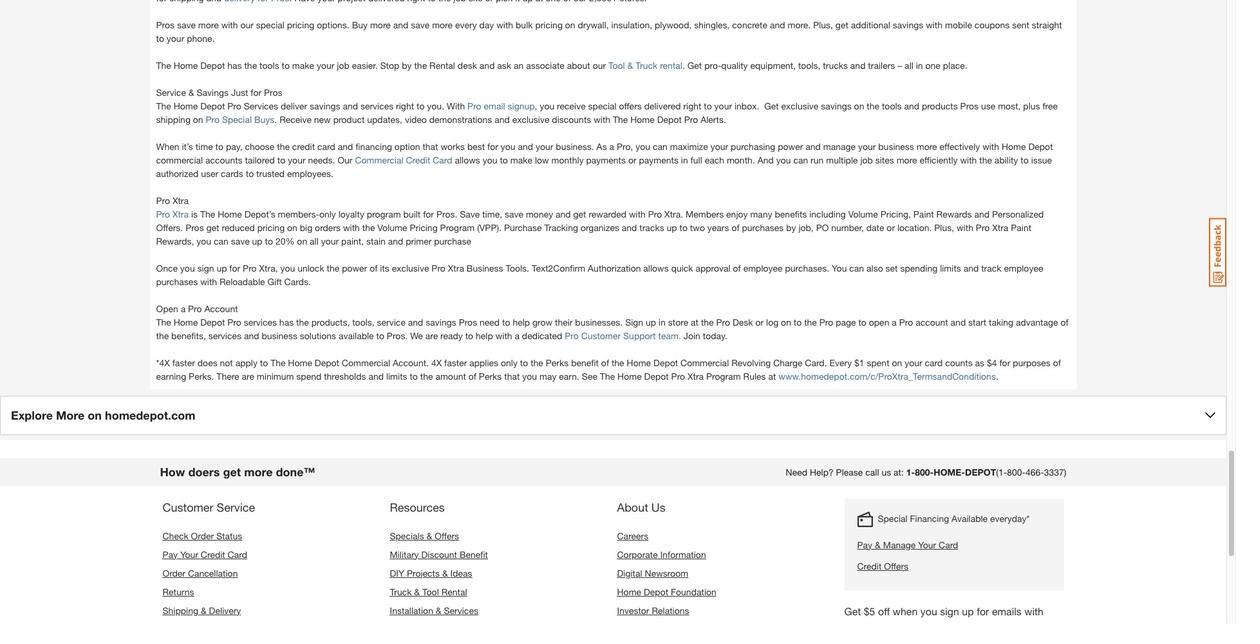 Task type: describe. For each thing, give the bounding box(es) containing it.
pro down purchase
[[432, 262, 446, 273]]

service & savings just for pros
[[156, 87, 282, 98]]

are inside *4x faster does not apply to the home depot commercial account. 4x faster applies only to the perks benefit of the home depot commercial revolving charge card. every $1 spent on your card counts as $4 for purposes of earning perks. there are minimum spend thresholds and limits to the amount of perks that you may earn. see the home depot pro xtra program rules at
[[242, 371, 254, 382]]

off
[[878, 605, 890, 617]]

and right 'trucks'
[[851, 60, 866, 71]]

program inside is the home depot's members-only loyalty program built for pros. save time, save money and get rewarded with pro xtra. members enjoy many benefits including volume pricing, paint rewards and personalized offers. pros get reduced pricing on big orders with the volume pricing program (vpp). purchase tracking organizes and tracks up to two years of purchases by job, po number, date or location. plus, with pro xtra paint rewards, you can save up to 20% on all your paint, stain and primer purchase
[[440, 222, 475, 233]]

program inside *4x faster does not apply to the home depot commercial account. 4x faster applies only to the perks benefit of the home depot commercial revolving charge card. every $1 spent on your card counts as $4 for purposes of earning perks. there are minimum spend thresholds and limits to the amount of perks that you may earn. see the home depot pro xtra program rules at
[[706, 371, 741, 382]]

is the home depot's members-only loyalty program built for pros. save time, save money and get rewarded with pro xtra. members enjoy many benefits including volume pricing, paint rewards and personalized offers. pros get reduced pricing on big orders with the volume pricing program (vpp). purchase tracking organizes and tracks up to two years of purchases by job, po number, date or location. plus, with pro xtra paint rewards, you can save up to 20% on all your paint, stain and primer purchase
[[156, 208, 1044, 246]]

1 horizontal spatial order
[[191, 530, 214, 541]]

make inside allows you to make low monthly payments or payments in full each month. and you can run multiple job sites more efficiently with the ability to issue authorized user cards to trusted employees.
[[510, 154, 533, 165]]

save up 'phone.'
[[177, 19, 196, 30]]

savings inside get $5 off when you sign up for emails with savings and tips.
[[845, 620, 879, 623]]

shingles,
[[694, 19, 730, 30]]

your up each
[[711, 141, 728, 152]]

open
[[869, 317, 890, 327]]

and up we
[[408, 317, 423, 327]]

help?
[[810, 467, 834, 478]]

to inside , you receive special offers delivered right to your inbox.  get exclusive savings on the tools and products pros use most, plus free shipping on
[[704, 100, 712, 111]]

and
[[758, 154, 774, 165]]

an
[[514, 60, 524, 71]]

$4
[[987, 357, 997, 368]]

up inside get $5 off when you sign up for emails with savings and tips.
[[962, 605, 974, 617]]

and right 'rewards' on the right top
[[975, 208, 990, 219]]

pro left alerts.
[[684, 114, 698, 125]]

to down dedicated
[[520, 357, 528, 368]]

or inside allows you to make low monthly payments or payments in full each month. and you can run multiple job sites more efficiently with the ability to issue authorized user cards to trusted employees.
[[628, 154, 637, 165]]

2 pro xtra from the top
[[156, 208, 189, 219]]

& left the ideas
[[442, 568, 448, 579]]

of down applies
[[469, 371, 476, 382]]

1 vertical spatial help
[[476, 330, 493, 341]]

primer
[[406, 235, 432, 246]]

pro up "pro xtra" link
[[156, 195, 170, 206]]

save down reduced at the left top of the page
[[231, 235, 250, 246]]

limits inside *4x faster does not apply to the home depot commercial account. 4x faster applies only to the perks benefit of the home depot commercial revolving charge card. every $1 spent on your card counts as $4 for purposes of earning perks. there are minimum spend thresholds and limits to the amount of perks that you may earn. see the home depot pro xtra program rules at
[[386, 371, 407, 382]]

receive
[[280, 114, 312, 125]]

for inside get $5 off when you sign up for emails with savings and tips.
[[977, 605, 989, 617]]

on left big at left top
[[287, 222, 297, 233]]

advantage
[[1016, 317, 1058, 327]]

pricing
[[410, 222, 438, 233]]

phone.
[[187, 33, 215, 44]]

their
[[555, 317, 573, 327]]

on inside the home depot pro services has the products, tools, service and savings pros need to help grow their businesses. sign up in store at the pro desk or log on to the pro page to open a pro account and start taking advantage of the benefits, services and business solutions available to pros. we are ready to help with a dedicated
[[781, 317, 791, 327]]

4x
[[431, 357, 442, 368]]

pro left account
[[899, 317, 913, 327]]

on down big at left top
[[297, 235, 307, 246]]

pro special buys . receive new product updates, video demonstrations and exclusive discounts with the home depot pro alerts.
[[206, 114, 729, 125]]

1 horizontal spatial all
[[905, 60, 914, 71]]

pay your credit card
[[163, 549, 247, 560]]

up inside the home depot pro services has the products, tools, service and savings pros need to help grow their businesses. sign up in store at the pro desk or log on to the pro page to open a pro account and start taking advantage of the benefits, services and business solutions available to pros. we are ready to help with a dedicated
[[646, 317, 656, 327]]

tool & truck rental link
[[609, 60, 683, 71]]

best
[[467, 141, 485, 152]]

to left low
[[500, 154, 508, 165]]

two
[[690, 222, 705, 233]]

more right the buy
[[370, 19, 391, 30]]

0 vertical spatial paint
[[914, 208, 934, 219]]

0 horizontal spatial truck
[[390, 586, 412, 597]]

most,
[[998, 100, 1021, 111]]

exclusive inside , you receive special offers delivered right to your inbox.  get exclusive savings on the tools and products pros use most, plus free shipping on
[[781, 100, 819, 111]]

depot up the investor relations link
[[644, 586, 668, 597]]

pro up today.
[[716, 317, 730, 327]]

and up product
[[343, 100, 358, 111]]

home up shipping
[[174, 100, 198, 111]]

and up apply
[[244, 330, 259, 341]]

need help? please call us at: 1-800-home-depot (1-800-466-3337)
[[786, 467, 1067, 478]]

2 800- from the left
[[1007, 467, 1026, 478]]

savings inside , you receive special offers delivered right to your inbox.  get exclusive savings on the tools and products pros use most, plus free shipping on
[[821, 100, 852, 111]]

to right page
[[859, 317, 867, 327]]

1 vertical spatial tool
[[422, 586, 439, 597]]

savings inside pros save more with our special pricing options. buy more and save more every day with bulk pricing on drywall, insulation, plywood, shingles, concrete and more. plus, get additional savings with mobile coupons sent straight to your phone.
[[893, 19, 924, 30]]

explore
[[11, 408, 53, 422]]

a inside when it's time to pay, choose the credit card and financing option that works best for you and your business. as a pro, you can maximize your purchasing power and manage your business more effectively with home depot commercial accounts tailored to your needs. our
[[610, 141, 614, 152]]

or inside the home depot pro services has the products, tools, service and savings pros need to help grow their businesses. sign up in store at the pro desk or log on to the pro page to open a pro account and start taking advantage of the benefits, services and business solutions available to pros. we are ready to help with a dedicated
[[756, 317, 764, 327]]

and up tracking
[[556, 208, 571, 219]]

more up 'phone.'
[[198, 19, 219, 30]]

1 vertical spatial service
[[217, 500, 255, 514]]

pro up the tracks
[[648, 208, 662, 219]]

the inside once you sign up for pro xtra, you unlock the power of its exclusive pro xtra business tools. text2confirm authorization allows quick approval of employee purchases. you can also set spending limits and track employee purchases with reloadable gift cards.
[[327, 262, 340, 273]]

up down reduced at the left top of the page
[[252, 235, 263, 246]]

0 horizontal spatial get
[[688, 60, 702, 71]]

pro down their
[[565, 330, 579, 341]]

more left done™
[[244, 465, 273, 479]]

plus, inside is the home depot's members-only loyalty program built for pros. save time, save money and get rewarded with pro xtra. members enjoy many benefits including volume pricing, paint rewards and personalized offers. pros get reduced pricing on big orders with the volume pricing program (vpp). purchase tracking organizes and tracks up to two years of purchases by job, po number, date or location. plus, with pro xtra paint rewards, you can save up to 20% on all your paint, stain and primer purchase
[[935, 222, 954, 233]]

the up today.
[[701, 317, 714, 327]]

foundation
[[671, 586, 717, 597]]

0 horizontal spatial has
[[227, 60, 242, 71]]

home down digital
[[617, 586, 641, 597]]

with inside when it's time to pay, choose the credit card and financing option that works best for you and your business. as a pro, you can maximize your purchasing power and manage your business more effectively with home depot commercial accounts tailored to your needs. our
[[983, 141, 999, 152]]

of right the approval
[[733, 262, 741, 273]]

you inside , you receive special offers delivered right to your inbox.  get exclusive savings on the tools and products pros use most, plus free shipping on
[[540, 100, 555, 111]]

and right stain
[[388, 235, 403, 246]]

the left page
[[804, 317, 817, 327]]

0 vertical spatial .
[[683, 60, 685, 71]]

1 vertical spatial rental
[[441, 586, 467, 597]]

can inside is the home depot's members-only loyalty program built for pros. save time, save money and get rewarded with pro xtra. members enjoy many benefits including volume pricing, paint rewards and personalized offers. pros get reduced pricing on big orders with the volume pricing program (vpp). purchase tracking organizes and tracks up to two years of purchases by job, po number, date or location. plus, with pro xtra paint rewards, you can save up to 20% on all your paint, stain and primer purchase
[[214, 235, 228, 246]]

there
[[217, 371, 239, 382]]

commercial down the financing
[[355, 154, 403, 165]]

spend
[[296, 371, 321, 382]]

1 vertical spatial .
[[275, 114, 277, 125]]

new
[[314, 114, 331, 125]]

installation & services
[[390, 605, 478, 616]]

purchases inside is the home depot's members-only loyalty program built for pros. save time, save money and get rewarded with pro xtra. members enjoy many benefits including volume pricing, paint rewards and personalized offers. pros get reduced pricing on big orders with the volume pricing program (vpp). purchase tracking organizes and tracks up to two years of purchases by job, po number, date or location. plus, with pro xtra paint rewards, you can save up to 20% on all your paint, stain and primer purchase
[[742, 222, 784, 233]]

0 vertical spatial by
[[402, 60, 412, 71]]

program
[[367, 208, 401, 219]]

for inside is the home depot's members-only loyalty program built for pros. save time, save money and get rewarded with pro xtra. members enjoy many benefits including volume pricing, paint rewards and personalized offers. pros get reduced pricing on big orders with the volume pricing program (vpp). purchase tracking organizes and tracks up to two years of purchases by job, po number, date or location. plus, with pro xtra paint rewards, you can save up to 20% on all your paint, stain and primer purchase
[[423, 208, 434, 219]]

all inside is the home depot's members-only loyalty program built for pros. save time, save money and get rewarded with pro xtra. members enjoy many benefits including volume pricing, paint rewards and personalized offers. pros get reduced pricing on big orders with the volume pricing program (vpp). purchase tracking organizes and tracks up to two years of purchases by job, po number, date or location. plus, with pro xtra paint rewards, you can save up to 20% on all your paint, stain and primer purchase
[[310, 235, 319, 246]]

the up "solutions"
[[296, 317, 309, 327]]

job inside allows you to make low monthly payments or payments in full each month. and you can run multiple job sites more efficiently with the ability to issue authorized user cards to trusted employees.
[[861, 154, 873, 165]]

pro down account at the left
[[227, 317, 241, 327]]

power inside once you sign up for pro xtra, you unlock the power of its exclusive pro xtra business tools. text2confirm authorization allows quick approval of employee purchases. you can also set spending limits and track employee purchases with reloadable gift cards.
[[342, 262, 367, 273]]

the up the just
[[244, 60, 257, 71]]

xtra inside is the home depot's members-only loyalty program built for pros. save time, save money and get rewarded with pro xtra. members enjoy many benefits including volume pricing, paint rewards and personalized offers. pros get reduced pricing on big orders with the volume pricing program (vpp). purchase tracking organizes and tracks up to two years of purchases by job, po number, date or location. plus, with pro xtra paint rewards, you can save up to 20% on all your paint, stain and primer purchase
[[992, 222, 1009, 233]]

and left "start"
[[951, 317, 966, 327]]

1 faster from the left
[[172, 357, 195, 368]]

home inside when it's time to pay, choose the credit card and financing option that works best for you and your business. as a pro, you can maximize your purchasing power and manage your business more effectively with home depot commercial accounts tailored to your needs. our
[[1002, 141, 1026, 152]]

your up low
[[536, 141, 553, 152]]

to left two
[[680, 222, 688, 233]]

apply
[[235, 357, 258, 368]]

the down 4x
[[420, 371, 433, 382]]

us
[[652, 500, 666, 514]]

diy
[[390, 568, 404, 579]]

1 vertical spatial our
[[593, 60, 606, 71]]

1 vertical spatial customer
[[163, 500, 213, 514]]

0 vertical spatial customer
[[581, 330, 621, 341]]

1 horizontal spatial paint
[[1011, 222, 1032, 233]]

only inside is the home depot's members-only loyalty program built for pros. save time, save money and get rewarded with pro xtra. members enjoy many benefits including volume pricing, paint rewards and personalized offers. pros get reduced pricing on big orders with the volume pricing program (vpp). purchase tracking organizes and tracks up to two years of purchases by job, po number, date or location. plus, with pro xtra paint rewards, you can save up to 20% on all your paint, stain and primer purchase
[[319, 208, 336, 219]]

products,
[[311, 317, 350, 327]]

and down signup in the left top of the page
[[518, 141, 533, 152]]

of right benefit
[[601, 357, 609, 368]]

get right doers
[[223, 465, 241, 479]]

*4x
[[156, 357, 170, 368]]

grow
[[533, 317, 553, 327]]

& for specials & offers
[[427, 530, 432, 541]]

number,
[[831, 222, 864, 233]]

and left more.
[[770, 19, 785, 30]]

1 vertical spatial credit
[[201, 549, 225, 560]]

sites
[[876, 154, 894, 165]]

can inside once you sign up for pro xtra, you unlock the power of its exclusive pro xtra business tools. text2confirm authorization allows quick approval of employee purchases. you can also set spending limits and track employee purchases with reloadable gift cards.
[[850, 262, 864, 273]]

time
[[196, 141, 213, 152]]

1 horizontal spatial tool
[[609, 60, 625, 71]]

to left issue
[[1021, 154, 1029, 165]]

business
[[467, 262, 503, 273]]

digital newsroom link
[[617, 568, 688, 579]]

to up deliver on the left top of the page
[[282, 60, 290, 71]]

home right see at the bottom left of the page
[[618, 371, 642, 382]]

deliver
[[281, 100, 307, 111]]

orders
[[315, 222, 341, 233]]

desk
[[733, 317, 753, 327]]

get left reduced at the left top of the page
[[206, 222, 219, 233]]

digital
[[617, 568, 642, 579]]

account.
[[393, 357, 429, 368]]

your down credit
[[288, 154, 306, 165]]

save left every on the top left
[[411, 19, 430, 30]]

2 vertical spatial credit
[[857, 561, 882, 572]]

and right the buy
[[393, 19, 408, 30]]

your inside pros save more with our special pricing options. buy more and save more every day with bulk pricing on drywall, insulation, plywood, shingles, concrete and more. plus, get additional savings with mobile coupons sent straight to your phone.
[[167, 33, 184, 44]]

get up tracking
[[573, 208, 586, 219]]

1 vertical spatial special
[[878, 513, 908, 524]]

sent
[[1012, 19, 1030, 30]]

1 vertical spatial order
[[163, 568, 185, 579]]

1 payments from the left
[[586, 154, 626, 165]]

savings up 'new'
[[310, 100, 340, 111]]

for right the just
[[251, 87, 262, 98]]

business.
[[556, 141, 594, 152]]

0 vertical spatial volume
[[848, 208, 878, 219]]

0 vertical spatial services
[[361, 100, 394, 111]]

get inside pros save more with our special pricing options. buy more and save more every day with bulk pricing on drywall, insulation, plywood, shingles, concrete and more. plus, get additional savings with mobile coupons sent straight to your phone.
[[836, 19, 849, 30]]

pay,
[[226, 141, 242, 152]]

pro up track
[[976, 222, 990, 233]]

2 faster from the left
[[444, 357, 467, 368]]

1 horizontal spatial perks
[[546, 357, 569, 368]]

pro,
[[617, 141, 633, 152]]

of left 'its'
[[370, 262, 378, 273]]

desk
[[458, 60, 477, 71]]

1 vertical spatial volume
[[378, 222, 407, 233]]

to left 20%
[[265, 235, 273, 246]]

reloadable
[[220, 276, 265, 287]]

1 horizontal spatial exclusive
[[512, 114, 550, 125]]

time,
[[482, 208, 502, 219]]

depot up savings at left top
[[200, 60, 225, 71]]

0 horizontal spatial card
[[228, 549, 247, 560]]

you right pro,
[[636, 141, 650, 152]]

2 horizontal spatial pricing
[[535, 19, 563, 30]]

you right best
[[501, 141, 516, 152]]

pro email signup link
[[468, 100, 535, 111]]

1 horizontal spatial tools,
[[798, 60, 821, 71]]

to down account.
[[410, 371, 418, 382]]

pro up reloadable
[[243, 262, 257, 273]]

home down "offers"
[[631, 114, 655, 125]]

insulation,
[[611, 19, 652, 30]]

0 vertical spatial offers
[[435, 530, 459, 541]]

your left easier. in the top left of the page
[[317, 60, 335, 71]]

xtra inside once you sign up for pro xtra, you unlock the power of its exclusive pro xtra business tools. text2confirm authorization allows quick approval of employee purchases. you can also set spending limits and track employee purchases with reloadable gift cards.
[[448, 262, 464, 273]]

newsroom
[[645, 568, 688, 579]]

demonstrations
[[429, 114, 492, 125]]

you down best
[[483, 154, 497, 165]]

the left benefits,
[[156, 330, 169, 341]]

explore more on homedepot.com button
[[0, 396, 1227, 435]]

ability
[[995, 154, 1018, 165]]

financing
[[910, 513, 949, 524]]

pricing inside is the home depot's members-only loyalty program built for pros. save time, save money and get rewarded with pro xtra. members enjoy many benefits including volume pricing, paint rewards and personalized offers. pros get reduced pricing on big orders with the volume pricing program (vpp). purchase tracking organizes and tracks up to two years of purchases by job, po number, date or location. plus, with pro xtra paint rewards, you can save up to 20% on all your paint, stain and primer purchase
[[257, 222, 285, 233]]

you right once
[[180, 262, 195, 273]]

offers
[[619, 100, 642, 111]]

commercial
[[156, 154, 203, 165]]

tools, inside the home depot pro services has the products, tools, service and savings pros need to help grow their businesses. sign up in store at the pro desk or log on to the pro page to open a pro account and start taking advantage of the benefits, services and business solutions available to pros. we are ready to help with a dedicated
[[352, 317, 375, 327]]

page
[[836, 317, 856, 327]]

pay for pay your credit card
[[163, 549, 178, 560]]

your up sites
[[858, 141, 876, 152]]

and up the our at the left top of page
[[338, 141, 353, 152]]

how
[[160, 465, 185, 479]]

*4x faster does not apply to the home depot commercial account. 4x faster applies only to the perks benefit of the home depot commercial revolving charge card. every $1 spent on your card counts as $4 for purposes of earning perks. there are minimum spend thresholds and limits to the amount of perks that you may earn. see the home depot pro xtra program rules at
[[156, 357, 1061, 382]]

works
[[441, 141, 465, 152]]

authorized
[[156, 168, 199, 179]]

allows inside once you sign up for pro xtra, you unlock the power of its exclusive pro xtra business tools. text2confirm authorization allows quick approval of employee purchases. you can also set spending limits and track employee purchases with reloadable gift cards.
[[644, 262, 669, 273]]

plus
[[1023, 100, 1040, 111]]

0 horizontal spatial special
[[222, 114, 252, 125]]

one
[[926, 60, 941, 71]]

are inside the home depot pro services has the products, tools, service and savings pros need to help grow their businesses. sign up in store at the pro desk or log on to the pro page to open a pro account and start taking advantage of the benefits, services and business solutions available to pros. we are ready to help with a dedicated
[[425, 330, 438, 341]]

commercial credit card link
[[355, 154, 452, 165]]

equipment,
[[750, 60, 796, 71]]

save up purchase at the left top of page
[[505, 208, 524, 219]]

2 employee from the left
[[1004, 262, 1043, 273]]

the up the may
[[531, 357, 543, 368]]

at inside *4x faster does not apply to the home depot commercial account. 4x faster applies only to the perks benefit of the home depot commercial revolving charge card. every $1 spent on your card counts as $4 for purposes of earning perks. there are minimum spend thresholds and limits to the amount of perks that you may earn. see the home depot pro xtra program rules at
[[769, 371, 776, 382]]

on up manage
[[854, 100, 864, 111]]

card inside "link"
[[939, 539, 958, 550]]

depot
[[965, 467, 996, 478]]

you right and
[[776, 154, 791, 165]]

0 vertical spatial in
[[916, 60, 923, 71]]

1 horizontal spatial services
[[444, 605, 478, 616]]

purposes
[[1013, 357, 1051, 368]]

with inside once you sign up for pro xtra, you unlock the power of its exclusive pro xtra business tools. text2confirm authorization allows quick approval of employee purchases. you can also set spending limits and track employee purchases with reloadable gift cards.
[[200, 276, 217, 287]]

order cancellation
[[163, 568, 238, 579]]

with
[[447, 100, 465, 111]]

pro special buys link
[[206, 114, 275, 125]]

20%
[[276, 235, 295, 246]]

for inside once you sign up for pro xtra, you unlock the power of its exclusive pro xtra business tools. text2confirm authorization allows quick approval of employee purchases. you can also set spending limits and track employee purchases with reloadable gift cards.
[[229, 262, 240, 273]]

we
[[410, 330, 423, 341]]

cards.
[[284, 276, 311, 287]]

and up run at top
[[806, 141, 821, 152]]

pro inside *4x faster does not apply to the home depot commercial account. 4x faster applies only to the perks benefit of the home depot commercial revolving charge card. every $1 spent on your card counts as $4 for purposes of earning perks. there are minimum spend thresholds and limits to the amount of perks that you may earn. see the home depot pro xtra program rules at
[[671, 371, 685, 382]]

or inside is the home depot's members-only loyalty program built for pros. save time, save money and get rewarded with pro xtra. members enjoy many benefits including volume pricing, paint rewards and personalized offers. pros get reduced pricing on big orders with the volume pricing program (vpp). purchase tracking organizes and tracks up to two years of purchases by job, po number, date or location. plus, with pro xtra paint rewards, you can save up to 20% on all your paint, stain and primer purchase
[[887, 222, 895, 233]]

up down xtra.
[[667, 222, 677, 233]]

manage
[[883, 539, 916, 550]]

1 vertical spatial perks
[[479, 371, 502, 382]]

to right ready
[[465, 330, 473, 341]]

0 horizontal spatial tools
[[260, 60, 279, 71]]

has inside the home depot pro services has the products, tools, service and savings pros need to help grow their businesses. sign up in store at the pro desk or log on to the pro page to open a pro account and start taking advantage of the benefits, services and business solutions available to pros. we are ready to help with a dedicated
[[279, 317, 294, 327]]

1 horizontal spatial offers
[[884, 561, 909, 572]]

investor relations link
[[617, 605, 689, 616]]

you up cards.
[[280, 262, 295, 273]]

pros. inside the home depot pro services has the products, tools, service and savings pros need to help grow their businesses. sign up in store at the pro desk or log on to the pro page to open a pro account and start taking advantage of the benefits, services and business solutions available to pros. we are ready to help with a dedicated
[[387, 330, 408, 341]]

the right stop
[[414, 60, 427, 71]]

at:
[[894, 467, 904, 478]]

and left ask
[[480, 60, 495, 71]]

more inside allows you to make low monthly payments or payments in full each month. and you can run multiple job sites more efficiently with the ability to issue authorized user cards to trusted employees.
[[897, 154, 917, 165]]

pro down savings at left top
[[206, 114, 220, 125]]

discount
[[421, 549, 457, 560]]

of right purposes
[[1053, 357, 1061, 368]]

1 horizontal spatial pricing
[[287, 19, 314, 30]]

1 horizontal spatial services
[[244, 317, 277, 327]]

pro left account at the left
[[188, 303, 202, 314]]

more inside when it's time to pay, choose the credit card and financing option that works best for you and your business. as a pro, you can maximize your purchasing power and manage your business more effectively with home depot commercial accounts tailored to your needs. our
[[917, 141, 937, 152]]

commercial down today.
[[681, 357, 729, 368]]

that inside *4x faster does not apply to the home depot commercial account. 4x faster applies only to the perks benefit of the home depot commercial revolving charge card. every $1 spent on your card counts as $4 for purposes of earning perks. there are minimum spend thresholds and limits to the amount of perks that you may earn. see the home depot pro xtra program rules at
[[504, 371, 520, 382]]

& down pros save more with our special pricing options. buy more and save more every day with bulk pricing on drywall, insulation, plywood, shingles, concrete and more. plus, get additional savings with mobile coupons sent straight to your phone.
[[628, 60, 633, 71]]

pro customer support team. join today.
[[565, 330, 728, 341]]

to up the video
[[417, 100, 425, 111]]

homedepot.com
[[105, 408, 196, 422]]

get inside get $5 off when you sign up for emails with savings and tips.
[[845, 605, 861, 617]]

products
[[922, 100, 958, 111]]

purchases inside once you sign up for pro xtra, you unlock the power of its exclusive pro xtra business tools. text2confirm authorization allows quick approval of employee purchases. you can also set spending limits and track employee purchases with reloadable gift cards.
[[156, 276, 198, 287]]



Task type: locate. For each thing, give the bounding box(es) containing it.
save
[[177, 19, 196, 30], [411, 19, 430, 30], [505, 208, 524, 219], [231, 235, 250, 246]]

loyalty
[[339, 208, 364, 219]]

pay inside "link"
[[857, 539, 873, 550]]

1 right from the left
[[396, 100, 414, 111]]

tools inside , you receive special offers delivered right to your inbox.  get exclusive savings on the tools and products pros use most, plus free shipping on
[[882, 100, 902, 111]]

installation
[[390, 605, 433, 616]]

1 horizontal spatial power
[[778, 141, 803, 152]]

1 vertical spatial all
[[310, 235, 319, 246]]

1 horizontal spatial truck
[[636, 60, 658, 71]]

pros inside , you receive special offers delivered right to your inbox.  get exclusive savings on the tools and products pros use most, plus free shipping on
[[960, 100, 979, 111]]

or down the "pricing,"
[[887, 222, 895, 233]]

the up stain
[[362, 222, 375, 233]]

on inside *4x faster does not apply to the home depot commercial account. 4x faster applies only to the perks benefit of the home depot commercial revolving charge card. every $1 spent on your card counts as $4 for purposes of earning perks. there are minimum spend thresholds and limits to the amount of perks that you may earn. see the home depot pro xtra program rules at
[[892, 357, 902, 368]]

depot down delivered
[[657, 114, 682, 125]]

are down apply
[[242, 371, 254, 382]]

0 horizontal spatial purchases
[[156, 276, 198, 287]]

shipping
[[156, 114, 191, 125]]

right inside , you receive special offers delivered right to your inbox.  get exclusive savings on the tools and products pros use most, plus free shipping on
[[683, 100, 701, 111]]

business inside the home depot pro services has the products, tools, service and savings pros need to help grow their businesses. sign up in store at the pro desk or log on to the pro page to open a pro account and start taking advantage of the benefits, services and business solutions available to pros. we are ready to help with a dedicated
[[262, 330, 297, 341]]

of
[[732, 222, 740, 233], [370, 262, 378, 273], [733, 262, 741, 273], [1061, 317, 1069, 327], [601, 357, 609, 368], [1053, 357, 1061, 368], [469, 371, 476, 382]]

xtra up "pro xtra" link
[[173, 195, 189, 206]]

card up needs.
[[317, 141, 335, 152]]

0 vertical spatial help
[[513, 317, 530, 327]]

and left the tracks
[[622, 222, 637, 233]]

the inside is the home depot's members-only loyalty program built for pros. save time, save money and get rewarded with pro xtra. members enjoy many benefits including volume pricing, paint rewards and personalized offers. pros get reduced pricing on big orders with the volume pricing program (vpp). purchase tracking organizes and tracks up to two years of purchases by job, po number, date or location. plus, with pro xtra paint rewards, you can save up to 20% on all your paint, stain and primer purchase
[[200, 208, 215, 219]]

corporate information
[[617, 549, 706, 560]]

pro xtra up offers.
[[156, 208, 189, 219]]

power down paint,
[[342, 262, 367, 273]]

pros inside pros save more with our special pricing options. buy more and save more every day with bulk pricing on drywall, insulation, plywood, shingles, concrete and more. plus, get additional savings with mobile coupons sent straight to your phone.
[[156, 19, 175, 30]]

the home depot pro services has the products, tools, service and savings pros need to help grow their businesses. sign up in store at the pro desk or log on to the pro page to open a pro account and start taking advantage of the benefits, services and business solutions available to pros. we are ready to help with a dedicated
[[156, 317, 1069, 341]]

0 horizontal spatial 800-
[[915, 467, 934, 478]]

your down orders
[[321, 235, 339, 246]]

gift
[[268, 276, 282, 287]]

pay up credit offers
[[857, 539, 873, 550]]

its
[[380, 262, 389, 273]]

plus, inside pros save more with our special pricing options. buy more and save more every day with bulk pricing on drywall, insulation, plywood, shingles, concrete and more. plus, get additional savings with mobile coupons sent straight to your phone.
[[813, 19, 833, 30]]

depot up issue
[[1029, 141, 1053, 152]]

your up alerts.
[[715, 100, 732, 111]]

only
[[319, 208, 336, 219], [501, 357, 518, 368]]

home down 'phone.'
[[174, 60, 198, 71]]

pricing
[[287, 19, 314, 30], [535, 19, 563, 30], [257, 222, 285, 233]]

home inside is the home depot's members-only loyalty program built for pros. save time, save money and get rewarded with pro xtra. members enjoy many benefits including volume pricing, paint rewards and personalized offers. pros get reduced pricing on big orders with the volume pricing program (vpp). purchase tracking organizes and tracks up to two years of purchases by job, po number, date or location. plus, with pro xtra paint rewards, you can save up to 20% on all your paint, stain and primer purchase
[[218, 208, 242, 219]]

our inside pros save more with our special pricing options. buy more and save more every day with bulk pricing on drywall, insulation, plywood, shingles, concrete and more. plus, get additional savings with mobile coupons sent straight to your phone.
[[240, 19, 254, 30]]

with inside allows you to make low monthly payments or payments in full each month. and you can run multiple job sites more efficiently with the ability to issue authorized user cards to trusted employees.
[[960, 154, 977, 165]]

home down support
[[627, 357, 651, 368]]

tools down –
[[882, 100, 902, 111]]

1-
[[907, 467, 915, 478]]

in inside allows you to make low monthly payments or payments in full each month. and you can run multiple job sites more efficiently with the ability to issue authorized user cards to trusted employees.
[[681, 154, 688, 165]]

1 vertical spatial make
[[510, 154, 533, 165]]

and down 'pro email signup' link
[[495, 114, 510, 125]]

0 horizontal spatial services
[[244, 100, 278, 111]]

2 payments from the left
[[639, 154, 679, 165]]

pricing down depot's at the left of page
[[257, 222, 285, 233]]

are right we
[[425, 330, 438, 341]]

can down reduced at the left top of the page
[[214, 235, 228, 246]]

1 horizontal spatial card
[[433, 154, 452, 165]]

with inside get $5 off when you sign up for emails with savings and tips.
[[1025, 605, 1044, 617]]

sign
[[197, 262, 214, 273], [940, 605, 959, 617]]

savings inside the home depot pro services has the products, tools, service and savings pros need to help grow their businesses. sign up in store at the pro desk or log on to the pro page to open a pro account and start taking advantage of the benefits, services and business solutions available to pros. we are ready to help with a dedicated
[[426, 317, 456, 327]]

get left the pro-
[[688, 60, 702, 71]]

when
[[156, 141, 179, 152]]

for up reloadable
[[229, 262, 240, 273]]

services down the ideas
[[444, 605, 478, 616]]

customer up check
[[163, 500, 213, 514]]

order up pay your credit card
[[191, 530, 214, 541]]

0 vertical spatial purchases
[[742, 222, 784, 233]]

in inside the home depot pro services has the products, tools, service and savings pros need to help grow their businesses. sign up in store at the pro desk or log on to the pro page to open a pro account and start taking advantage of the benefits, services and business solutions available to pros. we are ready to help with a dedicated
[[659, 317, 666, 327]]

1 horizontal spatial payments
[[639, 154, 679, 165]]

to right log
[[794, 317, 802, 327]]

0 vertical spatial job
[[337, 60, 350, 71]]

, you receive special offers delivered right to your inbox.  get exclusive savings on the tools and products pros use most, plus free shipping on
[[156, 100, 1058, 125]]

you.
[[427, 100, 444, 111]]

pros. left the save
[[437, 208, 457, 219]]

benefits,
[[171, 330, 206, 341]]

to down service
[[376, 330, 384, 341]]

1 employee from the left
[[744, 262, 783, 273]]

start
[[969, 317, 987, 327]]

sign inside once you sign up for pro xtra, you unlock the power of its exclusive pro xtra business tools. text2confirm authorization allows quick approval of employee purchases. you can also set spending limits and track employee purchases with reloadable gift cards.
[[197, 262, 214, 273]]

1 horizontal spatial faster
[[444, 357, 467, 368]]

for right $4
[[1000, 357, 1011, 368]]

home up spend
[[288, 357, 312, 368]]

pros. inside is the home depot's members-only loyalty program built for pros. save time, save money and get rewarded with pro xtra. members enjoy many benefits including volume pricing, paint rewards and personalized offers. pros get reduced pricing on big orders with the volume pricing program (vpp). purchase tracking organizes and tracks up to two years of purchases by job, po number, date or location. plus, with pro xtra paint rewards, you can save up to 20% on all your paint, stain and primer purchase
[[437, 208, 457, 219]]

card inside *4x faster does not apply to the home depot commercial account. 4x faster applies only to the perks benefit of the home depot commercial revolving charge card. every $1 spent on your card counts as $4 for purposes of earning perks. there are minimum spend thresholds and limits to the amount of perks that you may earn. see the home depot pro xtra program rules at
[[925, 357, 943, 368]]

limits inside once you sign up for pro xtra, you unlock the power of its exclusive pro xtra business tools. text2confirm authorization allows quick approval of employee purchases. you can also set spending limits and track employee purchases with reloadable gift cards.
[[940, 262, 961, 273]]

. down $4
[[996, 371, 999, 382]]

business
[[879, 141, 914, 152], [262, 330, 297, 341]]

& inside "link"
[[875, 539, 881, 550]]

truck & tool rental
[[390, 586, 467, 597]]

business inside when it's time to pay, choose the credit card and financing option that works best for you and your business. as a pro, you can maximize your purchasing power and manage your business more effectively with home depot commercial accounts tailored to your needs. our
[[879, 141, 914, 152]]

& for installation & services
[[436, 605, 441, 616]]

1 horizontal spatial credit
[[406, 154, 430, 165]]

2 horizontal spatial services
[[361, 100, 394, 111]]

1 horizontal spatial 800-
[[1007, 467, 1026, 478]]

that inside when it's time to pay, choose the credit card and financing option that works best for you and your business. as a pro, you can maximize your purchasing power and manage your business more effectively with home depot commercial accounts tailored to your needs. our
[[423, 141, 438, 152]]

the down pro customer support team. link
[[612, 357, 624, 368]]

depot down team.
[[654, 357, 678, 368]]

done™
[[276, 465, 315, 479]]

1 horizontal spatial that
[[504, 371, 520, 382]]

2 horizontal spatial or
[[887, 222, 895, 233]]

sign inside get $5 off when you sign up for emails with savings and tips.
[[940, 605, 959, 617]]

0 vertical spatial order
[[191, 530, 214, 541]]

of right the advantage
[[1061, 317, 1069, 327]]

with inside the home depot pro services has the products, tools, service and savings pros need to help grow their businesses. sign up in store at the pro desk or log on to the pro page to open a pro account and start taking advantage of the benefits, services and business solutions available to pros. we are ready to help with a dedicated
[[496, 330, 512, 341]]

purchase
[[504, 222, 542, 233]]

0 horizontal spatial tools,
[[352, 317, 375, 327]]

specials & offers link
[[390, 530, 459, 541]]

1 pro xtra from the top
[[156, 195, 189, 206]]

your inside , you receive special offers delivered right to your inbox.  get exclusive savings on the tools and products pros use most, plus free shipping on
[[715, 100, 732, 111]]

& for shipping & delivery
[[201, 605, 207, 616]]

savings down $5
[[845, 620, 879, 623]]

the inside , you receive special offers delivered right to your inbox.  get exclusive savings on the tools and products pros use most, plus free shipping on
[[867, 100, 880, 111]]

1 horizontal spatial volume
[[848, 208, 878, 219]]

your inside "link"
[[918, 539, 936, 550]]

your inside *4x faster does not apply to the home depot commercial account. 4x faster applies only to the perks benefit of the home depot commercial revolving charge card. every $1 spent on your card counts as $4 for purposes of earning perks. there are minimum spend thresholds and limits to the amount of perks that you may earn. see the home depot pro xtra program rules at
[[905, 357, 923, 368]]

you down is
[[197, 235, 211, 246]]

you inside *4x faster does not apply to the home depot commercial account. 4x faster applies only to the perks benefit of the home depot commercial revolving charge card. every $1 spent on your card counts as $4 for purposes of earning perks. there are minimum spend thresholds and limits to the amount of perks that you may earn. see the home depot pro xtra program rules at
[[522, 371, 537, 382]]

you inside is the home depot's members-only loyalty program built for pros. save time, save money and get rewarded with pro xtra. members enjoy many benefits including volume pricing, paint rewards and personalized offers. pros get reduced pricing on big orders with the volume pricing program (vpp). purchase tracking organizes and tracks up to two years of purchases by job, po number, date or location. plus, with pro xtra paint rewards, you can save up to 20% on all your paint, stain and primer purchase
[[197, 235, 211, 246]]

0 vertical spatial perks
[[546, 357, 569, 368]]

log
[[766, 317, 779, 327]]

0 horizontal spatial that
[[423, 141, 438, 152]]

maximize
[[670, 141, 708, 152]]

xtra.
[[665, 208, 683, 219]]

plus,
[[813, 19, 833, 30], [935, 222, 954, 233]]

services up apply
[[244, 317, 277, 327]]

& for service & savings just for pros
[[189, 87, 194, 98]]

the inside when it's time to pay, choose the credit card and financing option that works best for you and your business. as a pro, you can maximize your purchasing power and manage your business more effectively with home depot commercial accounts tailored to your needs. our
[[277, 141, 290, 152]]

for inside when it's time to pay, choose the credit card and financing option that works best for you and your business. as a pro, you can maximize your purchasing power and manage your business more effectively with home depot commercial accounts tailored to your needs. our
[[487, 141, 498, 152]]

you
[[540, 100, 555, 111], [501, 141, 516, 152], [636, 141, 650, 152], [483, 154, 497, 165], [776, 154, 791, 165], [197, 235, 211, 246], [180, 262, 195, 273], [280, 262, 295, 273], [522, 371, 537, 382], [921, 605, 937, 617]]

to right apply
[[260, 357, 268, 368]]

tools,
[[798, 60, 821, 71], [352, 317, 375, 327]]

the
[[244, 60, 257, 71], [414, 60, 427, 71], [867, 100, 880, 111], [277, 141, 290, 152], [980, 154, 992, 165], [362, 222, 375, 233], [327, 262, 340, 273], [296, 317, 309, 327], [701, 317, 714, 327], [804, 317, 817, 327], [156, 330, 169, 341], [531, 357, 543, 368], [612, 357, 624, 368], [420, 371, 433, 382]]

order
[[191, 530, 214, 541], [163, 568, 185, 579]]

sign right once
[[197, 262, 214, 273]]

special down the just
[[222, 114, 252, 125]]

& left manage
[[875, 539, 881, 550]]

0 vertical spatial at
[[691, 317, 699, 327]]

0 horizontal spatial services
[[208, 330, 241, 341]]

pro left page
[[820, 317, 833, 327]]

pros inside is the home depot's members-only loyalty program built for pros. save time, save money and get rewarded with pro xtra. members enjoy many benefits including volume pricing, paint rewards and personalized offers. pros get reduced pricing on big orders with the volume pricing program (vpp). purchase tracking organizes and tracks up to two years of purchases by job, po number, date or location. plus, with pro xtra paint rewards, you can save up to 20% on all your paint, stain and primer purchase
[[186, 222, 204, 233]]

0 vertical spatial only
[[319, 208, 336, 219]]

0 horizontal spatial tool
[[422, 586, 439, 597]]

run
[[811, 154, 824, 165]]

truck left "rental"
[[636, 60, 658, 71]]

get
[[836, 19, 849, 30], [573, 208, 586, 219], [206, 222, 219, 233], [223, 465, 241, 479]]

perks
[[546, 357, 569, 368], [479, 371, 502, 382]]

all right –
[[905, 60, 914, 71]]

1 horizontal spatial make
[[510, 154, 533, 165]]

feedback link image
[[1209, 218, 1227, 287]]

exclusive down "," at the top
[[512, 114, 550, 125]]

0 vertical spatial pros.
[[437, 208, 457, 219]]

0 horizontal spatial .
[[275, 114, 277, 125]]

special inside , you receive special offers delivered right to your inbox.  get exclusive savings on the tools and products pros use most, plus free shipping on
[[588, 100, 617, 111]]

& down truck & tool rental link
[[436, 605, 441, 616]]

businesses.
[[575, 317, 623, 327]]

1 horizontal spatial service
[[217, 500, 255, 514]]

the inside the home depot pro services has the products, tools, service and savings pros need to help grow their businesses. sign up in store at the pro desk or log on to the pro page to open a pro account and start taking advantage of the benefits, services and business solutions available to pros. we are ready to help with a dedicated
[[156, 317, 171, 327]]

up inside once you sign up for pro xtra, you unlock the power of its exclusive pro xtra business tools. text2confirm authorization allows quick approval of employee purchases. you can also set spending limits and track employee purchases with reloadable gift cards.
[[217, 262, 227, 273]]

by down benefits
[[786, 222, 796, 233]]

& for truck & tool rental
[[414, 586, 420, 597]]

pros inside the home depot pro services has the products, tools, service and savings pros need to help grow their businesses. sign up in store at the pro desk or log on to the pro page to open a pro account and start taking advantage of the benefits, services and business solutions available to pros. we are ready to help with a dedicated
[[459, 317, 477, 327]]

tool
[[609, 60, 625, 71], [422, 586, 439, 597]]

0 horizontal spatial allows
[[455, 154, 480, 165]]

payments down as
[[586, 154, 626, 165]]

pro
[[227, 100, 241, 111], [468, 100, 481, 111], [206, 114, 220, 125], [684, 114, 698, 125], [156, 195, 170, 206], [156, 208, 170, 219], [648, 208, 662, 219], [976, 222, 990, 233], [243, 262, 257, 273], [432, 262, 446, 273], [188, 303, 202, 314], [227, 317, 241, 327], [716, 317, 730, 327], [820, 317, 833, 327], [899, 317, 913, 327], [565, 330, 579, 341], [671, 371, 685, 382]]

1 horizontal spatial tools
[[882, 100, 902, 111]]

& for pay & manage your card
[[875, 539, 881, 550]]

1 horizontal spatial sign
[[940, 605, 959, 617]]

1 horizontal spatial special
[[588, 100, 617, 111]]

amount
[[436, 371, 466, 382]]

purchasing
[[731, 141, 776, 152]]

1 horizontal spatial plus,
[[935, 222, 954, 233]]

& left delivery
[[201, 605, 207, 616]]

pro up offers.
[[156, 208, 170, 219]]

allows inside allows you to make low monthly payments or payments in full each month. and you can run multiple job sites more efficiently with the ability to issue authorized user cards to trusted employees.
[[455, 154, 480, 165]]

0 horizontal spatial business
[[262, 330, 297, 341]]

0 horizontal spatial order
[[163, 568, 185, 579]]

many
[[750, 208, 773, 219]]

enjoy
[[726, 208, 748, 219]]

2 horizontal spatial card
[[939, 539, 958, 550]]

0 vertical spatial get
[[688, 60, 702, 71]]

(vpp).
[[477, 222, 502, 233]]

careers link
[[617, 530, 649, 541]]

card.
[[805, 357, 827, 368]]

power inside when it's time to pay, choose the credit card and financing option that works best for you and your business. as a pro, you can maximize your purchasing power and manage your business more effectively with home depot commercial accounts tailored to your needs. our
[[778, 141, 803, 152]]

0 horizontal spatial pros.
[[387, 330, 408, 341]]

0 horizontal spatial our
[[240, 19, 254, 30]]

drywall,
[[578, 19, 609, 30]]

1 800- from the left
[[915, 467, 934, 478]]

2 vertical spatial .
[[996, 371, 999, 382]]

home inside the home depot pro services has the products, tools, service and savings pros need to help grow their businesses. sign up in store at the pro desk or log on to the pro page to open a pro account and start taking advantage of the benefits, services and business solutions available to pros. we are ready to help with a dedicated
[[174, 317, 198, 327]]

ideas
[[450, 568, 472, 579]]

0 horizontal spatial your
[[180, 549, 198, 560]]

0 vertical spatial rental
[[430, 60, 455, 71]]

can inside allows you to make low monthly payments or payments in full each month. and you can run multiple job sites more efficiently with the ability to issue authorized user cards to trusted employees.
[[794, 154, 808, 165]]

projects
[[407, 568, 440, 579]]

1 horizontal spatial customer
[[581, 330, 621, 341]]

depot inside the home depot pro services has the products, tools, service and savings pros need to help grow their businesses. sign up in store at the pro desk or log on to the pro page to open a pro account and start taking advantage of the benefits, services and business solutions available to pros. we are ready to help with a dedicated
[[200, 317, 225, 327]]

are
[[425, 330, 438, 341], [242, 371, 254, 382]]

investor
[[617, 605, 649, 616]]

0 horizontal spatial exclusive
[[392, 262, 429, 273]]

1 horizontal spatial program
[[706, 371, 741, 382]]

has down cards.
[[279, 317, 294, 327]]

tools, left 'trucks'
[[798, 60, 821, 71]]

multiple
[[826, 154, 858, 165]]

0 horizontal spatial job
[[337, 60, 350, 71]]

2 horizontal spatial .
[[996, 371, 999, 382]]

faster
[[172, 357, 195, 368], [444, 357, 467, 368]]

of down enjoy on the right top of the page
[[732, 222, 740, 233]]

you left the may
[[522, 371, 537, 382]]

only inside *4x faster does not apply to the home depot commercial account. 4x faster applies only to the perks benefit of the home depot commercial revolving charge card. every $1 spent on your card counts as $4 for purposes of earning perks. there are minimum spend thresholds and limits to the amount of perks that you may earn. see the home depot pro xtra program rules at
[[501, 357, 518, 368]]

0 vertical spatial limits
[[940, 262, 961, 273]]

digital newsroom
[[617, 568, 688, 579]]

pricing left options.
[[287, 19, 314, 30]]

us
[[882, 467, 891, 478]]

or left log
[[756, 317, 764, 327]]

diy projects & ideas link
[[390, 568, 472, 579]]

0 vertical spatial tool
[[609, 60, 625, 71]]

0 horizontal spatial only
[[319, 208, 336, 219]]

service
[[156, 87, 186, 98], [217, 500, 255, 514]]

pay down check
[[163, 549, 178, 560]]

&
[[628, 60, 633, 71], [189, 87, 194, 98], [427, 530, 432, 541], [875, 539, 881, 550], [442, 568, 448, 579], [414, 586, 420, 597], [201, 605, 207, 616], [436, 605, 441, 616]]

purchases down the many
[[742, 222, 784, 233]]

tool down pros save more with our special pricing options. buy more and save more every day with bulk pricing on drywall, insulation, plywood, shingles, concrete and more. plus, get additional savings with mobile coupons sent straight to your phone.
[[609, 60, 625, 71]]

services
[[361, 100, 394, 111], [244, 317, 277, 327], [208, 330, 241, 341]]

your inside is the home depot's members-only loyalty program built for pros. save time, save money and get rewarded with pro xtra. members enjoy many benefits including volume pricing, paint rewards and personalized offers. pros get reduced pricing on big orders with the volume pricing program (vpp). purchase tracking organizes and tracks up to two years of purchases by job, po number, date or location. plus, with pro xtra paint rewards, you can save up to 20% on all your paint, stain and primer purchase
[[321, 235, 339, 246]]

0 vertical spatial all
[[905, 60, 914, 71]]

0 horizontal spatial pricing
[[257, 222, 285, 233]]

1 vertical spatial at
[[769, 371, 776, 382]]

order up returns "link"
[[163, 568, 185, 579]]

card
[[317, 141, 335, 152], [925, 357, 943, 368]]

special up manage
[[878, 513, 908, 524]]

perks.
[[189, 371, 214, 382]]

1 vertical spatial program
[[706, 371, 741, 382]]

0 horizontal spatial pay
[[163, 549, 178, 560]]

the inside is the home depot's members-only loyalty program built for pros. save time, save money and get rewarded with pro xtra. members enjoy many benefits including volume pricing, paint rewards and personalized offers. pros get reduced pricing on big orders with the volume pricing program (vpp). purchase tracking organizes and tracks up to two years of purchases by job, po number, date or location. plus, with pro xtra paint rewards, you can save up to 20% on all your paint, stain and primer purchase
[[362, 222, 375, 233]]

on inside 'dropdown button'
[[88, 408, 102, 422]]

to inside pros save more with our special pricing options. buy more and save more every day with bulk pricing on drywall, insulation, plywood, shingles, concrete and more. plus, get additional savings with mobile coupons sent straight to your phone.
[[156, 33, 164, 44]]

at inside the home depot pro services has the products, tools, service and savings pros need to help grow their businesses. sign up in store at the pro desk or log on to the pro page to open a pro account and start taking advantage of the benefits, services and business solutions available to pros. we are ready to help with a dedicated
[[691, 317, 699, 327]]

more right sites
[[897, 154, 917, 165]]

–
[[898, 60, 902, 71]]

1 vertical spatial pros.
[[387, 330, 408, 341]]

help
[[513, 317, 530, 327], [476, 330, 493, 341]]

1 horizontal spatial our
[[593, 60, 606, 71]]

available
[[952, 513, 988, 524]]

you inside get $5 off when you sign up for emails with savings and tips.
[[921, 605, 937, 617]]

xtra inside *4x faster does not apply to the home depot commercial account. 4x faster applies only to the perks benefit of the home depot commercial revolving charge card. every $1 spent on your card counts as $4 for purposes of earning perks. there are minimum spend thresholds and limits to the amount of perks that you may earn. see the home depot pro xtra program rules at
[[688, 371, 704, 382]]

shipping & delivery link
[[163, 605, 241, 616]]

1 horizontal spatial your
[[918, 539, 936, 550]]

day
[[479, 19, 494, 30]]

can inside when it's time to pay, choose the credit card and financing option that works best for you and your business. as a pro, you can maximize your purchasing power and manage your business more effectively with home depot commercial accounts tailored to your needs. our
[[653, 141, 668, 152]]

special inside pros save more with our special pricing options. buy more and save more every day with bulk pricing on drywall, insulation, plywood, shingles, concrete and more. plus, get additional savings with mobile coupons sent straight to your phone.
[[256, 19, 285, 30]]

0 horizontal spatial power
[[342, 262, 367, 273]]

card inside when it's time to pay, choose the credit card and financing option that works best for you and your business. as a pro, you can maximize your purchasing power and manage your business more effectively with home depot commercial accounts tailored to your needs. our
[[317, 141, 335, 152]]

open a pro account
[[156, 303, 238, 314]]

1 vertical spatial exclusive
[[512, 114, 550, 125]]

alerts.
[[701, 114, 726, 125]]

and left track
[[964, 262, 979, 273]]

text2confirm
[[532, 262, 585, 273]]

by inside is the home depot's members-only loyalty program built for pros. save time, save money and get rewarded with pro xtra. members enjoy many benefits including volume pricing, paint rewards and personalized offers. pros get reduced pricing on big orders with the volume pricing program (vpp). purchase tracking organizes and tracks up to two years of purchases by job, po number, date or location. plus, with pro xtra paint rewards, you can save up to 20% on all your paint, stain and primer purchase
[[786, 222, 796, 233]]

easier.
[[352, 60, 378, 71]]

card left counts
[[925, 357, 943, 368]]

get left $5
[[845, 605, 861, 617]]

benefit
[[460, 549, 488, 560]]

the inside allows you to make low monthly payments or payments in full each month. and you can run multiple job sites more efficiently with the ability to issue authorized user cards to trusted employees.
[[980, 154, 992, 165]]

home-
[[934, 467, 965, 478]]

depot inside when it's time to pay, choose the credit card and financing option that works best for you and your business. as a pro, you can maximize your purchasing power and manage your business more effectively with home depot commercial accounts tailored to your needs. our
[[1029, 141, 1053, 152]]

1 vertical spatial tools
[[882, 100, 902, 111]]

and inside , you receive special offers delivered right to your inbox.  get exclusive savings on the tools and products pros use most, plus free shipping on
[[904, 100, 920, 111]]

faster up earning
[[172, 357, 195, 368]]

savings up ready
[[426, 317, 456, 327]]

0 vertical spatial card
[[317, 141, 335, 152]]

1 vertical spatial sign
[[940, 605, 959, 617]]

employee right track
[[1004, 262, 1043, 273]]

2 vertical spatial in
[[659, 317, 666, 327]]

pro up pro special buys . receive new product updates, video demonstrations and exclusive discounts with the home depot pro alerts.
[[468, 100, 481, 111]]

0 vertical spatial plus,
[[813, 19, 833, 30]]

2 vertical spatial exclusive
[[392, 262, 429, 273]]

program down 'revolving'
[[706, 371, 741, 382]]

depot down savings at left top
[[200, 100, 225, 111]]

paint,
[[341, 235, 364, 246]]

employee left the purchases.
[[744, 262, 783, 273]]

our
[[240, 19, 254, 30], [593, 60, 606, 71]]

0 horizontal spatial make
[[292, 60, 314, 71]]

customer
[[581, 330, 621, 341], [163, 500, 213, 514]]

rental down the ideas
[[441, 586, 467, 597]]

1 vertical spatial business
[[262, 330, 297, 341]]

make left low
[[510, 154, 533, 165]]

quick
[[671, 262, 693, 273]]

more.
[[788, 19, 811, 30]]

0 vertical spatial credit
[[406, 154, 430, 165]]

$5
[[864, 605, 875, 617]]

free
[[1043, 100, 1058, 111]]

for inside *4x faster does not apply to the home depot commercial account. 4x faster applies only to the perks benefit of the home depot commercial revolving charge card. every $1 spent on your card counts as $4 for purposes of earning perks. there are minimum spend thresholds and limits to the amount of perks that you may earn. see the home depot pro xtra program rules at
[[1000, 357, 1011, 368]]

1 horizontal spatial purchases
[[742, 222, 784, 233]]

and inside get $5 off when you sign up for emails with savings and tips.
[[882, 620, 900, 623]]

for right best
[[487, 141, 498, 152]]

0 vertical spatial service
[[156, 87, 186, 98]]

on inside pros save more with our special pricing options. buy more and save more every day with bulk pricing on drywall, insulation, plywood, shingles, concrete and more. plus, get additional savings with mobile coupons sent straight to your phone.
[[565, 19, 575, 30]]

0 vertical spatial tools,
[[798, 60, 821, 71]]

returns
[[163, 586, 194, 597]]

of inside the home depot pro services has the products, tools, service and savings pros need to help grow their businesses. sign up in store at the pro desk or log on to the pro page to open a pro account and start taking advantage of the benefits, services and business solutions available to pros. we are ready to help with a dedicated
[[1061, 317, 1069, 327]]

and inside once you sign up for pro xtra, you unlock the power of its exclusive pro xtra business tools. text2confirm authorization allows quick approval of employee purchases. you can also set spending limits and track employee purchases with reloadable gift cards.
[[964, 262, 979, 273]]

shipping
[[163, 605, 198, 616]]

pay for pay & manage your card
[[857, 539, 873, 550]]

diy projects & ideas
[[390, 568, 472, 579]]

1 horizontal spatial right
[[683, 100, 701, 111]]

1 vertical spatial get
[[845, 605, 861, 617]]

1 horizontal spatial pay
[[857, 539, 873, 550]]

1 horizontal spatial special
[[878, 513, 908, 524]]

0 vertical spatial our
[[240, 19, 254, 30]]

investor relations
[[617, 605, 689, 616]]

employees.
[[287, 168, 333, 179]]

1 horizontal spatial allows
[[644, 262, 669, 273]]

0 vertical spatial make
[[292, 60, 314, 71]]

plus, right more.
[[813, 19, 833, 30]]

rental
[[430, 60, 455, 71], [441, 586, 467, 597]]

2 right from the left
[[683, 100, 701, 111]]

1 horizontal spatial job
[[861, 154, 873, 165]]

1 vertical spatial has
[[279, 317, 294, 327]]

more left every on the top left
[[432, 19, 453, 30]]

1 horizontal spatial help
[[513, 317, 530, 327]]

savings down 'trucks'
[[821, 100, 852, 111]]

charge
[[773, 357, 803, 368]]

credit down option
[[406, 154, 430, 165]]

and down the off
[[882, 620, 900, 623]]



Task type: vqa. For each thing, say whether or not it's contained in the screenshot.


